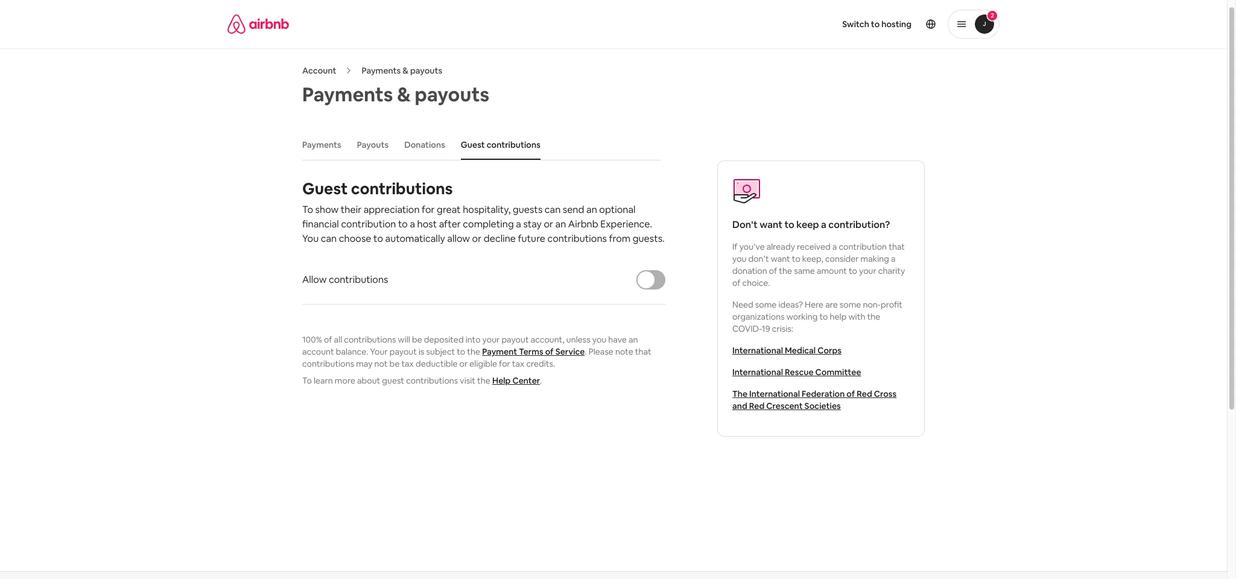 Task type: vqa. For each thing, say whether or not it's contained in the screenshot.
the middle OR
yes



Task type: locate. For each thing, give the bounding box(es) containing it.
international down 19
[[733, 345, 783, 356]]

profile element
[[628, 0, 1000, 48]]

contribution up choose
[[341, 218, 396, 231]]

want up already
[[760, 219, 783, 231]]

societies
[[805, 401, 841, 412]]

can left send
[[545, 203, 561, 216]]

0 vertical spatial guest
[[461, 139, 485, 150]]

0 horizontal spatial your
[[483, 334, 500, 345]]

0 vertical spatial for
[[422, 203, 435, 216]]

payout up payment
[[502, 334, 529, 345]]

of inside 100% of all contributions will be deposited into your payout account, unless you have an account balance. your payout is subject to the
[[324, 334, 332, 345]]

1 vertical spatial your
[[483, 334, 500, 345]]

1 horizontal spatial red
[[857, 389, 873, 400]]

that right "note"
[[635, 346, 652, 357]]

financial
[[302, 218, 339, 231]]

for up host
[[422, 203, 435, 216]]

the inside if you've already received a contribution that you don't want to keep, consider making a donation of the same amount to your charity of choice.
[[779, 266, 793, 276]]

1 horizontal spatial or
[[472, 232, 482, 245]]

here
[[805, 299, 824, 310]]

of down account,
[[545, 346, 554, 357]]

to right subject
[[457, 346, 466, 357]]

some
[[756, 299, 777, 310], [840, 299, 862, 310]]

guest for guest contributions to show their appreciation for great hospitality,  guests can send an optional financial contribution to a host after completing a stay or an airbnb experience. you can choose to automatically allow or decline future contributions from guests.
[[302, 179, 348, 199]]

2 vertical spatial payments
[[302, 139, 341, 150]]

that up the charity
[[889, 241, 905, 252]]

be right not
[[390, 359, 400, 369]]

0 horizontal spatial you
[[593, 334, 607, 345]]

tab list
[[296, 130, 662, 160]]

some up organizations on the right of the page
[[756, 299, 777, 310]]

2 vertical spatial an
[[629, 334, 638, 345]]

a
[[410, 218, 415, 231], [516, 218, 521, 231], [822, 219, 827, 231], [833, 241, 837, 252], [891, 254, 896, 264]]

can
[[545, 203, 561, 216], [321, 232, 337, 245]]

payouts button
[[351, 133, 395, 156]]

an down send
[[556, 218, 566, 231]]

want down already
[[771, 254, 791, 264]]

choice.
[[743, 278, 771, 289]]

to down the appreciation
[[398, 218, 408, 231]]

of inside the international federation of red cross and red crescent societies
[[847, 389, 855, 400]]

automatically
[[385, 232, 445, 245]]

more
[[335, 375, 355, 386]]

to left show
[[302, 203, 313, 216]]

of left all
[[324, 334, 332, 345]]

not
[[375, 359, 388, 369]]

tax up guest
[[402, 359, 414, 369]]

an up "note"
[[629, 334, 638, 345]]

to inside profile element
[[872, 19, 880, 30]]

1 vertical spatial &
[[397, 82, 411, 107]]

0 vertical spatial that
[[889, 241, 905, 252]]

an inside 100% of all contributions will be deposited into your payout account, unless you have an account balance. your payout is subject to the
[[629, 334, 638, 345]]

0 vertical spatial contribution
[[341, 218, 396, 231]]

be up "is" on the bottom of page
[[412, 334, 422, 345]]

2 vertical spatial or
[[460, 359, 468, 369]]

may
[[356, 359, 373, 369]]

payments
[[362, 65, 401, 76], [302, 82, 393, 107], [302, 139, 341, 150]]

learn
[[314, 375, 333, 386]]

1 vertical spatial guest
[[302, 179, 348, 199]]

0 horizontal spatial contribution
[[341, 218, 396, 231]]

you up 'please'
[[593, 334, 607, 345]]

an
[[587, 203, 597, 216], [556, 218, 566, 231], [629, 334, 638, 345]]

profit
[[881, 299, 903, 310]]

your up payment
[[483, 334, 500, 345]]

tab list containing payments
[[296, 130, 662, 160]]

2 some from the left
[[840, 299, 862, 310]]

some up with
[[840, 299, 862, 310]]

.
[[585, 346, 587, 357], [540, 375, 542, 386]]

1 vertical spatial you
[[593, 334, 607, 345]]

. please note that contributions may not be tax deductible or eligible for tax credits.
[[302, 346, 652, 369]]

1 vertical spatial payout
[[390, 346, 417, 357]]

1 vertical spatial for
[[499, 359, 511, 369]]

international for international medical corps
[[733, 345, 783, 356]]

of
[[769, 266, 778, 276], [733, 278, 741, 289], [324, 334, 332, 345], [545, 346, 554, 357], [847, 389, 855, 400]]

the
[[779, 266, 793, 276], [868, 311, 881, 322], [467, 346, 481, 357], [477, 375, 491, 386]]

the inside 100% of all contributions will be deposited into your payout account, unless you have an account balance. your payout is subject to the
[[467, 346, 481, 357]]

a left host
[[410, 218, 415, 231]]

0 vertical spatial payments
[[362, 65, 401, 76]]

to
[[302, 203, 313, 216], [302, 375, 312, 386]]

1 vertical spatial that
[[635, 346, 652, 357]]

payout down will
[[390, 346, 417, 357]]

completing
[[463, 218, 514, 231]]

non-
[[863, 299, 881, 310]]

0 horizontal spatial some
[[756, 299, 777, 310]]

same
[[794, 266, 815, 276]]

guest inside guest contributions button
[[461, 139, 485, 150]]

0 vertical spatial be
[[412, 334, 422, 345]]

0 vertical spatial your
[[860, 266, 877, 276]]

1 vertical spatial be
[[390, 359, 400, 369]]

their
[[341, 203, 362, 216]]

or right "stay"
[[544, 218, 554, 231]]

2 horizontal spatial or
[[544, 218, 554, 231]]

0 vertical spatial international
[[733, 345, 783, 356]]

1 vertical spatial can
[[321, 232, 337, 245]]

payout
[[502, 334, 529, 345], [390, 346, 417, 357]]

crisis:
[[772, 324, 794, 334]]

donation
[[733, 266, 768, 276]]

for down payment
[[499, 359, 511, 369]]

guests.
[[633, 232, 665, 245]]

the international federation of red cross and red crescent societies
[[733, 389, 897, 412]]

0 horizontal spatial guest
[[302, 179, 348, 199]]

need
[[733, 299, 754, 310]]

1 vertical spatial contribution
[[839, 241, 887, 252]]

guest right donations button at the top left of page
[[461, 139, 485, 150]]

international medical corps
[[733, 345, 842, 356]]

1 horizontal spatial be
[[412, 334, 422, 345]]

don't
[[749, 254, 769, 264]]

0 vertical spatial you
[[733, 254, 747, 264]]

0 horizontal spatial tax
[[402, 359, 414, 369]]

allow
[[302, 273, 327, 286]]

. down credits.
[[540, 375, 542, 386]]

from
[[609, 232, 631, 245]]

guests
[[513, 203, 543, 216]]

can down financial
[[321, 232, 337, 245]]

0 horizontal spatial .
[[540, 375, 542, 386]]

into
[[466, 334, 481, 345]]

will
[[398, 334, 410, 345]]

contribution up making
[[839, 241, 887, 252]]

0 horizontal spatial for
[[422, 203, 435, 216]]

1 horizontal spatial your
[[860, 266, 877, 276]]

want inside if you've already received a contribution that you don't want to keep, consider making a donation of the same amount to your charity of choice.
[[771, 254, 791, 264]]

1 horizontal spatial an
[[587, 203, 597, 216]]

received
[[797, 241, 831, 252]]

deposited
[[424, 334, 464, 345]]

0 horizontal spatial be
[[390, 359, 400, 369]]

your down making
[[860, 266, 877, 276]]

red right and
[[750, 401, 765, 412]]

or right allow
[[472, 232, 482, 245]]

of down the committee
[[847, 389, 855, 400]]

red left cross in the bottom right of the page
[[857, 389, 873, 400]]

international
[[733, 345, 783, 356], [733, 367, 783, 378], [750, 389, 800, 400]]

payments & payouts
[[362, 65, 443, 76], [302, 82, 490, 107]]

an up airbnb
[[587, 203, 597, 216]]

1 horizontal spatial some
[[840, 299, 862, 310]]

don't
[[733, 219, 758, 231]]

0 vertical spatial .
[[585, 346, 587, 357]]

want
[[760, 219, 783, 231], [771, 254, 791, 264]]

2 tax from the left
[[512, 359, 525, 369]]

2 vertical spatial international
[[750, 389, 800, 400]]

1 to from the top
[[302, 203, 313, 216]]

great
[[437, 203, 461, 216]]

account
[[302, 346, 334, 357]]

1 some from the left
[[756, 299, 777, 310]]

experience.
[[601, 218, 653, 231]]

with
[[849, 311, 866, 322]]

0 horizontal spatial an
[[556, 218, 566, 231]]

1 tax from the left
[[402, 359, 414, 369]]

the left same
[[779, 266, 793, 276]]

about
[[357, 375, 380, 386]]

1 vertical spatial international
[[733, 367, 783, 378]]

the down into
[[467, 346, 481, 357]]

guest up show
[[302, 179, 348, 199]]

have
[[609, 334, 627, 345]]

1 vertical spatial payouts
[[415, 82, 490, 107]]

. down the unless
[[585, 346, 587, 357]]

1 horizontal spatial can
[[545, 203, 561, 216]]

international up the in the bottom of the page
[[733, 367, 783, 378]]

charity
[[879, 266, 906, 276]]

you down if
[[733, 254, 747, 264]]

0 vertical spatial or
[[544, 218, 554, 231]]

to right switch
[[872, 19, 880, 30]]

keep
[[797, 219, 819, 231]]

show
[[315, 203, 339, 216]]

1 vertical spatial red
[[750, 401, 765, 412]]

to inside 'need some ideas? here are some non-profit organizations working to help with the covid-19 crisis:'
[[820, 311, 828, 322]]

1 horizontal spatial .
[[585, 346, 587, 357]]

international inside the international federation of red cross and red crescent societies
[[750, 389, 800, 400]]

committee
[[816, 367, 862, 378]]

all
[[334, 334, 342, 345]]

0 vertical spatial to
[[302, 203, 313, 216]]

1 vertical spatial want
[[771, 254, 791, 264]]

visit
[[460, 375, 476, 386]]

0 horizontal spatial that
[[635, 346, 652, 357]]

the down non-
[[868, 311, 881, 322]]

0 vertical spatial an
[[587, 203, 597, 216]]

tax up help center link
[[512, 359, 525, 369]]

1 horizontal spatial for
[[499, 359, 511, 369]]

donations button
[[398, 133, 451, 156]]

1 vertical spatial to
[[302, 375, 312, 386]]

2 button
[[948, 10, 1000, 39]]

international up crescent
[[750, 389, 800, 400]]

or up visit
[[460, 359, 468, 369]]

to inside guest contributions to show their appreciation for great hospitality,  guests can send an optional financial contribution to a host after completing a stay or an airbnb experience. you can choose to automatically allow or decline future contributions from guests.
[[302, 203, 313, 216]]

1 horizontal spatial tax
[[512, 359, 525, 369]]

to down the are
[[820, 311, 828, 322]]

international medical corps link
[[733, 345, 842, 356]]

medical
[[785, 345, 816, 356]]

2 horizontal spatial an
[[629, 334, 638, 345]]

help
[[830, 311, 847, 322]]

for inside guest contributions to show their appreciation for great hospitality,  guests can send an optional financial contribution to a host after completing a stay or an airbnb experience. you can choose to automatically allow or decline future contributions from guests.
[[422, 203, 435, 216]]

1 horizontal spatial payout
[[502, 334, 529, 345]]

1 horizontal spatial contribution
[[839, 241, 887, 252]]

0 vertical spatial payout
[[502, 334, 529, 345]]

of up the choice. in the right top of the page
[[769, 266, 778, 276]]

0 horizontal spatial red
[[750, 401, 765, 412]]

note
[[616, 346, 634, 357]]

1 horizontal spatial you
[[733, 254, 747, 264]]

1 horizontal spatial guest
[[461, 139, 485, 150]]

to left learn
[[302, 375, 312, 386]]

corps
[[818, 345, 842, 356]]

0 horizontal spatial or
[[460, 359, 468, 369]]

contribution?
[[829, 219, 891, 231]]

send
[[563, 203, 585, 216]]

federation
[[802, 389, 845, 400]]

1 horizontal spatial that
[[889, 241, 905, 252]]

guest contributions to show their appreciation for great hospitality,  guests can send an optional financial contribution to a host after completing a stay or an airbnb experience. you can choose to automatically allow or decline future contributions from guests.
[[302, 179, 665, 245]]

guest inside guest contributions to show their appreciation for great hospitality,  guests can send an optional financial contribution to a host after completing a stay or an airbnb experience. you can choose to automatically allow or decline future contributions from guests.
[[302, 179, 348, 199]]



Task type: describe. For each thing, give the bounding box(es) containing it.
covid-
[[733, 324, 762, 334]]

contributions inside button
[[487, 139, 541, 150]]

to left the keep
[[785, 219, 795, 231]]

0 vertical spatial red
[[857, 389, 873, 400]]

future
[[518, 232, 546, 245]]

eligible
[[470, 359, 497, 369]]

guest
[[382, 375, 404, 386]]

need some ideas? here are some non-profit organizations working to help with the covid-19 crisis:
[[733, 299, 903, 334]]

international rescue committee
[[733, 367, 862, 378]]

contribution inside if you've already received a contribution that you don't want to keep, consider making a donation of the same amount to your charity of choice.
[[839, 241, 887, 252]]

are
[[826, 299, 838, 310]]

ideas?
[[779, 299, 803, 310]]

switch
[[843, 19, 870, 30]]

help center link
[[492, 375, 540, 386]]

your
[[370, 346, 388, 357]]

hospitality,
[[463, 203, 511, 216]]

credits.
[[527, 359, 556, 369]]

the international federation of red cross and red crescent societies link
[[733, 389, 897, 412]]

to learn more about guest contributions visit the help center .
[[302, 375, 542, 386]]

that inside if you've already received a contribution that you don't want to keep, consider making a donation of the same amount to your charity of choice.
[[889, 241, 905, 252]]

0 vertical spatial payouts
[[410, 65, 443, 76]]

and
[[733, 401, 748, 412]]

2
[[991, 11, 995, 19]]

account,
[[531, 334, 565, 345]]

the right visit
[[477, 375, 491, 386]]

don't want to keep a contribution?
[[733, 219, 891, 231]]

your inside if you've already received a contribution that you don't want to keep, consider making a donation of the same amount to your charity of choice.
[[860, 266, 877, 276]]

19
[[762, 324, 771, 334]]

1 vertical spatial .
[[540, 375, 542, 386]]

amount
[[817, 266, 847, 276]]

cross
[[874, 389, 897, 400]]

for inside . please note that contributions may not be tax deductible or eligible for tax credits.
[[499, 359, 511, 369]]

you've
[[740, 241, 765, 252]]

you inside if you've already received a contribution that you don't want to keep, consider making a donation of the same amount to your charity of choice.
[[733, 254, 747, 264]]

be inside . please note that contributions may not be tax deductible or eligible for tax credits.
[[390, 359, 400, 369]]

0 vertical spatial &
[[403, 65, 409, 76]]

the inside 'need some ideas? here are some non-profit organizations working to help with the covid-19 crisis:'
[[868, 311, 881, 322]]

international rescue committee link
[[733, 367, 862, 378]]

a up the charity
[[891, 254, 896, 264]]

deductible
[[416, 359, 458, 369]]

unless
[[567, 334, 591, 345]]

hosting
[[882, 19, 912, 30]]

100%
[[302, 334, 322, 345]]

appreciation
[[364, 203, 420, 216]]

switch to hosting
[[843, 19, 912, 30]]

organizations
[[733, 311, 785, 322]]

you
[[302, 232, 319, 245]]

already
[[767, 241, 796, 252]]

working
[[787, 311, 818, 322]]

if
[[733, 241, 738, 252]]

1 vertical spatial an
[[556, 218, 566, 231]]

that inside . please note that contributions may not be tax deductible or eligible for tax credits.
[[635, 346, 652, 357]]

2 to from the top
[[302, 375, 312, 386]]

payment terms of service link
[[482, 346, 585, 357]]

host
[[417, 218, 437, 231]]

to down 'consider'
[[849, 266, 858, 276]]

account link
[[302, 65, 336, 76]]

1 vertical spatial payments & payouts
[[302, 82, 490, 107]]

of down the donation
[[733, 278, 741, 289]]

0 horizontal spatial payout
[[390, 346, 417, 357]]

the
[[733, 389, 748, 400]]

a right the keep
[[822, 219, 827, 231]]

0 vertical spatial payments & payouts
[[362, 65, 443, 76]]

contributions inside . please note that contributions may not be tax deductible or eligible for tax credits.
[[302, 359, 354, 369]]

rescue
[[785, 367, 814, 378]]

is
[[419, 346, 425, 357]]

a left "stay"
[[516, 218, 521, 231]]

0 horizontal spatial can
[[321, 232, 337, 245]]

1 vertical spatial or
[[472, 232, 482, 245]]

if you've already received a contribution that you don't want to keep, consider making a donation of the same amount to your charity of choice.
[[733, 241, 906, 289]]

or inside . please note that contributions may not be tax deductible or eligible for tax credits.
[[460, 359, 468, 369]]

help
[[492, 375, 511, 386]]

payments button
[[296, 133, 348, 156]]

crescent
[[767, 401, 803, 412]]

to inside 100% of all contributions will be deposited into your payout account, unless you have an account balance. your payout is subject to the
[[457, 346, 466, 357]]

0 vertical spatial can
[[545, 203, 561, 216]]

keep,
[[803, 254, 824, 264]]

switch to hosting link
[[836, 11, 919, 37]]

balance.
[[336, 346, 368, 357]]

donations
[[405, 139, 445, 150]]

to right choose
[[374, 232, 383, 245]]

payments inside 'button'
[[302, 139, 341, 150]]

be inside 100% of all contributions will be deposited into your payout account, unless you have an account balance. your payout is subject to the
[[412, 334, 422, 345]]

guest contributions button
[[455, 133, 547, 156]]

allow contributions
[[302, 273, 388, 286]]

decline
[[484, 232, 516, 245]]

please
[[589, 346, 614, 357]]

guest contributions
[[461, 139, 541, 150]]

consider
[[826, 254, 859, 264]]

a up 'consider'
[[833, 241, 837, 252]]

after
[[439, 218, 461, 231]]

terms
[[519, 346, 544, 357]]

allow
[[447, 232, 470, 245]]

100% of all contributions will be deposited into your payout account, unless you have an account balance. your payout is subject to the
[[302, 334, 638, 357]]

payouts
[[357, 139, 389, 150]]

making
[[861, 254, 890, 264]]

optional
[[600, 203, 636, 216]]

contribution inside guest contributions to show their appreciation for great hospitality,  guests can send an optional financial contribution to a host after completing a stay or an airbnb experience. you can choose to automatically allow or decline future contributions from guests.
[[341, 218, 396, 231]]

stay
[[524, 218, 542, 231]]

contributions inside 100% of all contributions will be deposited into your payout account, unless you have an account balance. your payout is subject to the
[[344, 334, 396, 345]]

you inside 100% of all contributions will be deposited into your payout account, unless you have an account balance. your payout is subject to the
[[593, 334, 607, 345]]

your inside 100% of all contributions will be deposited into your payout account, unless you have an account balance. your payout is subject to the
[[483, 334, 500, 345]]

1 vertical spatial payments
[[302, 82, 393, 107]]

. inside . please note that contributions may not be tax deductible or eligible for tax credits.
[[585, 346, 587, 357]]

0 vertical spatial want
[[760, 219, 783, 231]]

service
[[556, 346, 585, 357]]

subject
[[426, 346, 455, 357]]

international for international rescue committee
[[733, 367, 783, 378]]

guest for guest contributions
[[461, 139, 485, 150]]

center
[[513, 375, 540, 386]]

to up same
[[792, 254, 801, 264]]



